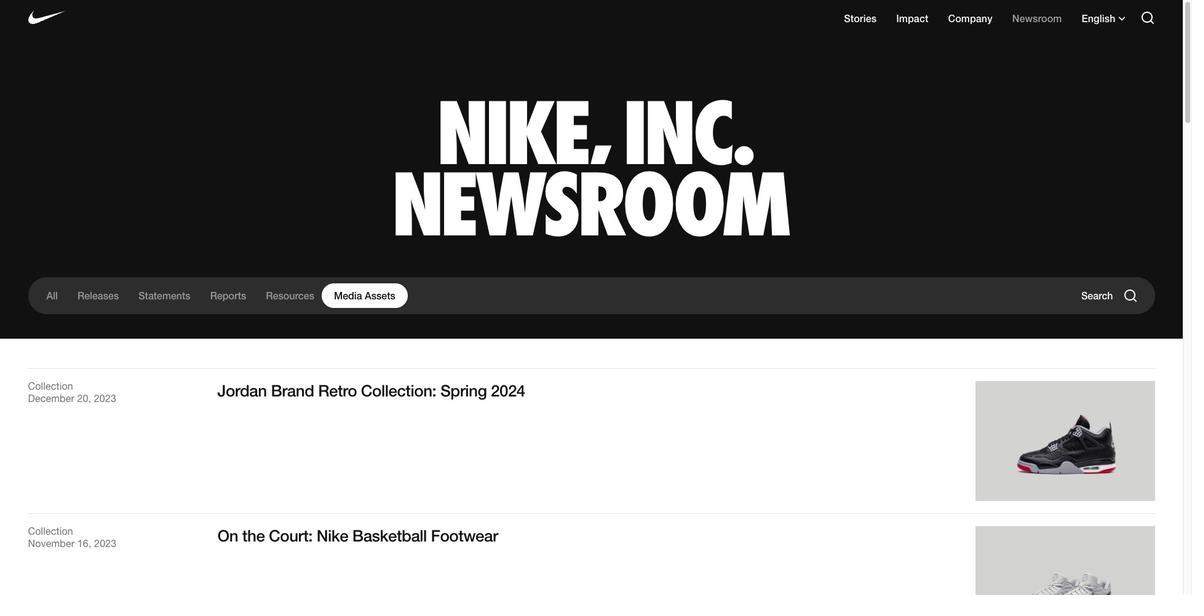 Task type: locate. For each thing, give the bounding box(es) containing it.
impact link
[[897, 12, 929, 24]]

jordan brand retro collection: spring 2024
[[218, 382, 526, 401]]

1 vertical spatial 2023
[[94, 539, 117, 550]]

0 vertical spatial collection
[[28, 381, 73, 392]]

search button
[[1082, 284, 1150, 308]]

1 collection from the top
[[28, 381, 73, 392]]

nike,
[[439, 81, 600, 187]]

0 vertical spatial 2023
[[94, 393, 116, 405]]

statements
[[139, 290, 191, 302]]

1 vertical spatial collection
[[28, 526, 73, 537]]

collection december 20, 2023
[[28, 381, 116, 405]]

2023 for on
[[94, 539, 117, 550]]

20,
[[77, 393, 91, 405]]

2023 inside collection november 16, 2023
[[94, 539, 117, 550]]

2023 right 20,
[[94, 393, 116, 405]]

collection inside collection november 16, 2023
[[28, 526, 73, 537]]

impact
[[897, 12, 929, 24]]

collection inside collection december 20, 2023
[[28, 381, 73, 392]]

newsroom
[[394, 152, 790, 258]]

collection november 16, 2023
[[28, 526, 117, 550]]

reports
[[210, 290, 246, 302]]

2023 for jordan
[[94, 393, 116, 405]]

collection:
[[361, 382, 437, 401]]

brand
[[271, 382, 314, 401]]

retro
[[318, 382, 357, 401]]

2 collection from the top
[[28, 526, 73, 537]]

english button
[[1082, 12, 1126, 24]]

resources link
[[254, 284, 327, 308]]

collection up december
[[28, 381, 73, 392]]

2023
[[94, 393, 116, 405], [94, 539, 117, 550]]

english
[[1082, 12, 1116, 24]]

2023 inside collection december 20, 2023
[[94, 393, 116, 405]]

assets
[[365, 290, 396, 302]]

court:
[[269, 527, 313, 546]]

collection
[[28, 381, 73, 392], [28, 526, 73, 537]]

spring
[[441, 382, 487, 401]]

collection up november
[[28, 526, 73, 537]]

releases
[[77, 290, 119, 302]]

2023 right 16,
[[94, 539, 117, 550]]



Task type: vqa. For each thing, say whether or not it's contained in the screenshot.
'STATES' at the right bottom
no



Task type: describe. For each thing, give the bounding box(es) containing it.
footwear
[[431, 527, 498, 546]]

on the court: nike basketball footwear
[[218, 527, 498, 546]]

inc.
[[625, 81, 745, 187]]

search
[[1082, 290, 1114, 302]]

home image
[[28, 7, 65, 28]]

16,
[[77, 539, 91, 550]]

resources
[[266, 290, 314, 302]]

all link
[[34, 284, 70, 308]]

collection for jordan
[[28, 381, 73, 392]]

media assets
[[334, 290, 396, 302]]

on
[[218, 527, 238, 546]]

media assets link
[[322, 284, 408, 308]]

the
[[242, 527, 265, 546]]

open search image
[[1141, 10, 1156, 25]]

reports link
[[198, 284, 259, 308]]

statements link
[[126, 284, 203, 308]]

basketball
[[353, 527, 427, 546]]

stories link
[[845, 12, 877, 24]]

media
[[334, 290, 362, 302]]

all
[[46, 290, 58, 302]]

2024
[[491, 382, 526, 401]]

newsroom
[[1013, 12, 1063, 24]]

nike
[[317, 527, 348, 546]]

nike, inc.
[[439, 81, 745, 187]]

collection for on
[[28, 526, 73, 537]]

jordan
[[218, 382, 267, 401]]

stories
[[845, 12, 877, 24]]

releases link
[[65, 284, 131, 308]]

november
[[28, 539, 75, 550]]

newsroom link
[[1013, 12, 1063, 24]]

company
[[949, 12, 993, 24]]

company link
[[949, 12, 993, 24]]

december
[[28, 393, 74, 405]]



